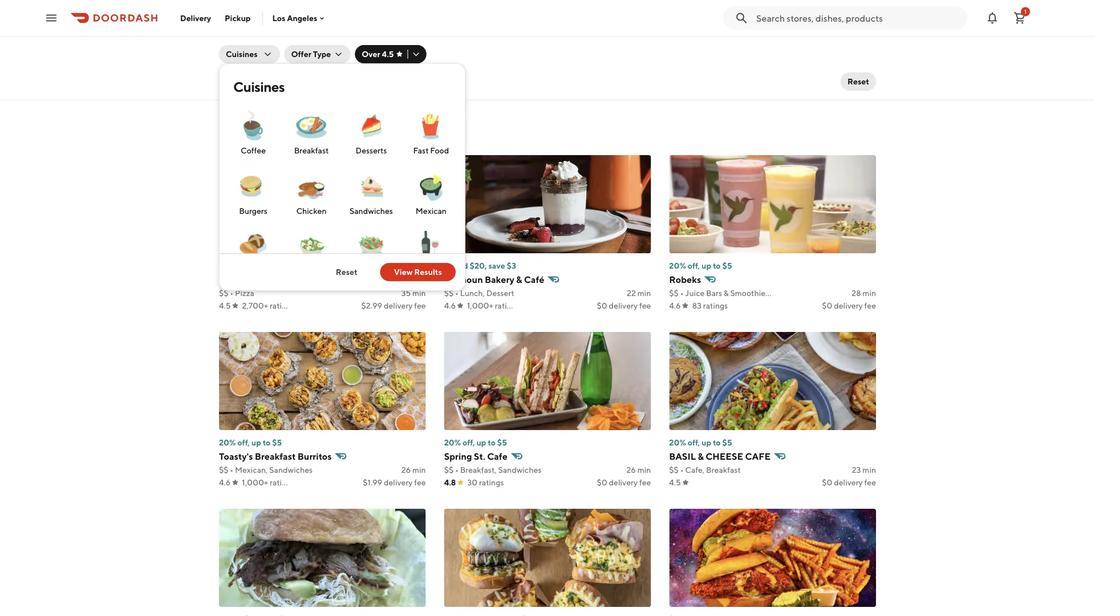 Task type: describe. For each thing, give the bounding box(es) containing it.
1 save from the left
[[286, 261, 302, 271]]

all
[[219, 117, 242, 138]]

0 vertical spatial pizza
[[275, 274, 297, 285]]

over 4.5 button
[[355, 45, 427, 63]]

$$ for spring st. cafe
[[444, 465, 454, 475]]

20% off, up to $5 for spring st. cafe
[[444, 438, 507, 447]]

20% for spring st. cafe
[[444, 438, 461, 447]]

toasty's
[[219, 451, 253, 462]]

$$ for toasty's breakfast burritos
[[219, 465, 229, 475]]

• for spring st. cafe
[[455, 465, 459, 475]]

28 min
[[852, 288, 877, 298]]

off, for robeks
[[688, 261, 700, 271]]

26 for burritos
[[402, 465, 411, 475]]

delivery for spring st. cafe
[[609, 478, 638, 487]]

fee for alessandro's pizza italian restaurant
[[414, 301, 426, 310]]

1,000+ ratings for breakfast
[[242, 478, 295, 487]]

1
[[1025, 8, 1027, 15]]

$$ for basil & cheese cafe
[[670, 465, 679, 475]]

stores
[[245, 117, 298, 138]]

min for basil & cheese cafe
[[863, 465, 877, 475]]

to for toasty's breakfast burritos
[[263, 438, 271, 447]]

20% for robeks
[[670, 261, 686, 271]]

fee for basil & cheese cafe
[[865, 478, 877, 487]]

juice
[[686, 288, 705, 298]]

cuisines button
[[219, 45, 280, 63]]

all stores
[[219, 117, 298, 138]]

$2.99
[[362, 301, 382, 310]]

pickup button
[[218, 9, 258, 27]]

83 ratings
[[693, 301, 728, 310]]

dessert
[[487, 288, 515, 298]]

spring
[[444, 451, 472, 462]]

up for basil & cheese cafe
[[702, 438, 712, 447]]

20% off, up to $5 for robeks
[[670, 261, 733, 271]]

off, for toasty's breakfast burritos
[[238, 438, 250, 447]]

sandwiches for toasty's breakfast burritos
[[270, 465, 313, 475]]

cafe
[[746, 451, 771, 462]]

22 min
[[627, 288, 651, 298]]

chicken
[[296, 206, 327, 216]]

$$ • lunch, dessert
[[444, 288, 515, 298]]

$0 delivery fee for robeks
[[823, 301, 877, 310]]

smoothies,
[[731, 288, 771, 298]]

$0 for spring st. cafe
[[597, 478, 608, 487]]

to for basil & cheese cafe
[[713, 438, 721, 447]]

pitchoun
[[444, 274, 483, 285]]

1,000+ ratings for bakery
[[467, 301, 520, 310]]

min for robeks
[[863, 288, 877, 298]]

st.
[[474, 451, 486, 462]]

1,000+ for pitchoun
[[467, 301, 494, 310]]

open menu image
[[45, 11, 58, 25]]

ratings for spring st. cafe
[[479, 478, 504, 487]]

• for alessandro's pizza italian restaurant
[[230, 288, 234, 298]]

type
[[313, 49, 331, 59]]

bakery
[[485, 274, 515, 285]]

min for alessandro's pizza italian restaurant
[[413, 288, 426, 298]]

restaurant
[[328, 274, 375, 285]]

los angeles button
[[272, 13, 327, 23]]

462
[[219, 75, 240, 88]]

results
[[415, 267, 442, 277]]

$15,
[[269, 261, 284, 271]]

$5 for basil & cheese cafe
[[723, 438, 733, 447]]

angeles
[[287, 13, 317, 23]]

$3
[[507, 261, 516, 271]]

$0 delivery fee for basil & cheese cafe
[[823, 478, 877, 487]]

22
[[627, 288, 636, 298]]

2,700+
[[242, 301, 268, 310]]

sandwiches for spring st. cafe
[[498, 465, 542, 475]]

delivery for basil & cheese cafe
[[834, 478, 863, 487]]

to for spring st. cafe
[[488, 438, 496, 447]]

deals:
[[219, 261, 242, 271]]

Store search: begin typing to search for stores available on DoorDash text field
[[757, 12, 961, 24]]

462 results
[[219, 75, 278, 88]]

deals: spend $15, save $5
[[219, 261, 314, 271]]

food
[[430, 146, 449, 155]]

$5 for alessandro's pizza italian restaurant
[[304, 261, 314, 271]]

alessandro's
[[219, 274, 273, 285]]

pitchoun bakery & café
[[444, 274, 545, 285]]

min for pitchoun bakery & café
[[638, 288, 651, 298]]

to for robeks
[[713, 261, 721, 271]]

bars
[[707, 288, 723, 298]]

0 horizontal spatial &
[[516, 274, 522, 285]]

off, for spring st. cafe
[[463, 438, 475, 447]]

• for basil & cheese cafe
[[681, 465, 684, 475]]

cafe,
[[686, 465, 705, 475]]

cafe
[[487, 451, 508, 462]]

4.5 for 2,700+ ratings
[[219, 301, 231, 310]]

$2.99 delivery fee
[[362, 301, 426, 310]]

4.8
[[444, 478, 456, 487]]

mexican,
[[235, 465, 268, 475]]

$$ for robeks
[[670, 288, 679, 298]]

20% off, up to $5 for toasty's breakfast burritos
[[219, 438, 282, 447]]

pickup
[[225, 13, 251, 23]]

$0 for pitchoun bakery & café
[[597, 301, 608, 310]]

$$ for pitchoun bakery & café
[[444, 288, 454, 298]]

$$ • breakfast, sandwiches
[[444, 465, 542, 475]]

28
[[852, 288, 862, 298]]

cheese
[[706, 451, 744, 462]]

$20,
[[470, 261, 487, 271]]

notification bell image
[[986, 11, 1000, 25]]

up for robeks
[[702, 261, 712, 271]]

over
[[362, 49, 381, 59]]

$$ for alessandro's pizza italian restaurant
[[219, 288, 229, 298]]

italian
[[299, 274, 326, 285]]

$$ • juice bars & smoothies, acai bowls
[[670, 288, 812, 298]]

ratings for pitchoun bakery & café
[[495, 301, 520, 310]]

$1.99
[[363, 478, 382, 487]]

30 ratings
[[468, 478, 504, 487]]

4.5 inside button
[[382, 49, 394, 59]]

alessandro's pizza italian restaurant
[[219, 274, 375, 285]]

delivery button
[[173, 9, 218, 27]]

reset for the right reset button
[[848, 77, 870, 86]]

reset for reset button to the left
[[336, 267, 358, 277]]

lunch,
[[460, 288, 485, 298]]

26 min for toasty's breakfast burritos
[[402, 465, 426, 475]]

los
[[272, 13, 286, 23]]



Task type: locate. For each thing, give the bounding box(es) containing it.
delivery for toasty's breakfast burritos
[[384, 478, 413, 487]]

0 horizontal spatial 4.6
[[219, 478, 231, 487]]

4.6 down toasty's
[[219, 478, 231, 487]]

26 min left cafe,
[[627, 465, 651, 475]]

$5
[[304, 261, 314, 271], [723, 261, 733, 271], [272, 438, 282, 447], [498, 438, 507, 447], [723, 438, 733, 447]]

fast food
[[414, 146, 449, 155]]

26
[[402, 465, 411, 475], [627, 465, 636, 475]]

bowls
[[791, 288, 812, 298]]

$$ up 4.8
[[444, 465, 454, 475]]

20% up basil at the right bottom of the page
[[670, 438, 686, 447]]

0 horizontal spatial pizza
[[235, 288, 254, 298]]

1 vertical spatial reset
[[336, 267, 358, 277]]

ratings down bars
[[704, 301, 728, 310]]

1 horizontal spatial 26
[[627, 465, 636, 475]]

26 min for spring st. cafe
[[627, 465, 651, 475]]

1 items, open order cart image
[[1014, 11, 1027, 25]]

min for toasty's breakfast burritos
[[413, 465, 426, 475]]

$0 for basil & cheese cafe
[[823, 478, 833, 487]]

1 horizontal spatial reset
[[848, 77, 870, 86]]

4.6 for toasty's breakfast burritos
[[219, 478, 231, 487]]

ratings for robeks
[[704, 301, 728, 310]]

1 vertical spatial cuisines
[[233, 78, 285, 95]]

results
[[242, 75, 278, 88]]

basil
[[670, 451, 696, 462]]

min right 23
[[863, 465, 877, 475]]

coffee
[[241, 146, 266, 155]]

off,
[[688, 261, 700, 271], [238, 438, 250, 447], [463, 438, 475, 447], [688, 438, 700, 447]]

30
[[468, 478, 478, 487]]

0 vertical spatial cuisines
[[226, 49, 258, 59]]

toasty's breakfast burritos
[[219, 451, 332, 462]]

up up bars
[[702, 261, 712, 271]]

1 horizontal spatial 4.5
[[382, 49, 394, 59]]

delivery for robeks
[[834, 301, 863, 310]]

1 button
[[1009, 7, 1032, 29]]

breakfast up $$ • mexican, sandwiches
[[255, 451, 296, 462]]

cuisines inside "button"
[[226, 49, 258, 59]]

20% for basil & cheese cafe
[[670, 438, 686, 447]]

cuisines down cuisines "button"
[[233, 78, 285, 95]]

$$ down toasty's
[[219, 465, 229, 475]]

ratings
[[270, 301, 295, 310], [495, 301, 520, 310], [704, 301, 728, 310], [270, 478, 295, 487], [479, 478, 504, 487]]

4.5
[[382, 49, 394, 59], [219, 301, 231, 310], [670, 478, 681, 487]]

off, up toasty's
[[238, 438, 250, 447]]

1,000+ down mexican,
[[242, 478, 268, 487]]

ratings for toasty's breakfast burritos
[[270, 478, 295, 487]]

mexican
[[416, 206, 447, 216]]

save up pitchoun bakery & café
[[489, 261, 505, 271]]

$5 for toasty's breakfast burritos
[[272, 438, 282, 447]]

1 horizontal spatial 4.6
[[444, 301, 456, 310]]

up for spring st. cafe
[[477, 438, 486, 447]]

20% off, up to $5 for basil & cheese cafe
[[670, 438, 733, 447]]

20% off, up to $5 up robeks
[[670, 261, 733, 271]]

1 vertical spatial &
[[724, 288, 729, 298]]

1 horizontal spatial pizza
[[275, 274, 297, 285]]

1 horizontal spatial reset button
[[841, 72, 877, 91]]

$5 for spring st. cafe
[[498, 438, 507, 447]]

up up toasty's breakfast burritos
[[252, 438, 261, 447]]

up for toasty's breakfast burritos
[[252, 438, 261, 447]]

$5 up $$ • juice bars & smoothies, acai bowls
[[723, 261, 733, 271]]

1,000+ for toasty's
[[242, 478, 268, 487]]

20% up toasty's
[[219, 438, 236, 447]]

20% up spring
[[444, 438, 461, 447]]

0 vertical spatial 1,000+
[[467, 301, 494, 310]]

off, up basil at the right bottom of the page
[[688, 438, 700, 447]]

2 horizontal spatial &
[[724, 288, 729, 298]]

2 horizontal spatial 4.6
[[670, 301, 681, 310]]

20% off, up to $5 up spring st. cafe
[[444, 438, 507, 447]]

min right 22
[[638, 288, 651, 298]]

2 vertical spatial breakfast
[[707, 465, 741, 475]]

26 min up $1.99 delivery fee
[[402, 465, 426, 475]]

offers
[[219, 3, 285, 30]]

0 horizontal spatial reset
[[336, 267, 358, 277]]

• down toasty's
[[230, 465, 234, 475]]

4.5 right over
[[382, 49, 394, 59]]

to up basil & cheese cafe
[[713, 438, 721, 447]]

reset button
[[841, 72, 877, 91], [322, 263, 371, 281]]

1 horizontal spatial 26 min
[[627, 465, 651, 475]]

26 min
[[402, 465, 426, 475], [627, 465, 651, 475]]

reset
[[848, 77, 870, 86], [336, 267, 358, 277]]

$0 for robeks
[[823, 301, 833, 310]]

• for robeks
[[681, 288, 684, 298]]

• for toasty's breakfast burritos
[[230, 465, 234, 475]]

0 vertical spatial &
[[516, 274, 522, 285]]

fast
[[414, 146, 429, 155]]

pizza down $15,
[[275, 274, 297, 285]]

0 vertical spatial 1,000+ ratings
[[467, 301, 520, 310]]

• down the pitchoun at the left of the page
[[455, 288, 459, 298]]

min
[[413, 288, 426, 298], [638, 288, 651, 298], [863, 288, 877, 298], [413, 465, 426, 475], [638, 465, 651, 475], [863, 465, 877, 475]]

1 horizontal spatial &
[[698, 451, 704, 462]]

2 vertical spatial 4.5
[[670, 478, 681, 487]]

• left cafe,
[[681, 465, 684, 475]]

2 spend from the left
[[444, 261, 468, 271]]

spend up the pitchoun at the left of the page
[[444, 261, 468, 271]]

& right bars
[[724, 288, 729, 298]]

$1.99 delivery fee
[[363, 478, 426, 487]]

20% for toasty's breakfast burritos
[[219, 438, 236, 447]]

up up st.
[[477, 438, 486, 447]]

save up the alessandro's pizza italian restaurant
[[286, 261, 302, 271]]

off, up spring st. cafe
[[463, 438, 475, 447]]

$5 up toasty's breakfast burritos
[[272, 438, 282, 447]]

1,000+ ratings
[[467, 301, 520, 310], [242, 478, 295, 487]]

1 horizontal spatial save
[[489, 261, 505, 271]]

ratings down dessert
[[495, 301, 520, 310]]

1 horizontal spatial 1,000+ ratings
[[467, 301, 520, 310]]

23
[[852, 465, 862, 475]]

basil & cheese cafe
[[670, 451, 771, 462]]

2 save from the left
[[489, 261, 505, 271]]

1 vertical spatial pizza
[[235, 288, 254, 298]]

2 26 from the left
[[627, 465, 636, 475]]

0 horizontal spatial 26
[[402, 465, 411, 475]]

0 horizontal spatial reset button
[[322, 263, 371, 281]]

acai
[[773, 288, 789, 298]]

burritos
[[298, 451, 332, 462]]

$0 delivery fee for pitchoun bakery & café
[[597, 301, 651, 310]]

2 horizontal spatial 4.5
[[670, 478, 681, 487]]

fee for robeks
[[865, 301, 877, 310]]

4.6 for pitchoun bakery & café
[[444, 301, 456, 310]]

0 vertical spatial breakfast
[[294, 146, 329, 155]]

delivery for pitchoun bakery & café
[[609, 301, 638, 310]]

• down alessandro's
[[230, 288, 234, 298]]

breakfast down cheese
[[707, 465, 741, 475]]

4.6 left 83
[[670, 301, 681, 310]]

$$ down the pitchoun at the left of the page
[[444, 288, 454, 298]]

1 vertical spatial breakfast
[[255, 451, 296, 462]]

$$ down basil at the right bottom of the page
[[670, 465, 679, 475]]

4.5 down basil at the right bottom of the page
[[670, 478, 681, 487]]

fee
[[414, 301, 426, 310], [640, 301, 651, 310], [865, 301, 877, 310], [414, 478, 426, 487], [640, 478, 651, 487], [865, 478, 877, 487]]

spend up alessandro's
[[244, 261, 267, 271]]

0 horizontal spatial 1,000+ ratings
[[242, 478, 295, 487]]

offer type button
[[284, 45, 351, 63]]

0 horizontal spatial 1,000+
[[242, 478, 268, 487]]

2 horizontal spatial sandwiches
[[498, 465, 542, 475]]

1 vertical spatial 1,000+
[[242, 478, 268, 487]]

$$ • pizza
[[219, 288, 254, 298]]

& up $$ • cafe, breakfast at the right of the page
[[698, 451, 704, 462]]

ratings right "2,700+"
[[270, 301, 295, 310]]

1,000+
[[467, 301, 494, 310], [242, 478, 268, 487]]

0 vertical spatial 4.5
[[382, 49, 394, 59]]

20% off, up to $5 up basil at the right bottom of the page
[[670, 438, 733, 447]]

sandwiches
[[350, 206, 393, 216], [270, 465, 313, 475], [498, 465, 542, 475]]

2 26 min from the left
[[627, 465, 651, 475]]

up up basil & cheese cafe
[[702, 438, 712, 447]]

min for spring st. cafe
[[638, 465, 651, 475]]

fee for toasty's breakfast burritos
[[414, 478, 426, 487]]

4.5 for $0 delivery fee
[[670, 478, 681, 487]]

2 vertical spatial &
[[698, 451, 704, 462]]

20% off, up to $5 up toasty's
[[219, 438, 282, 447]]

$0 delivery fee for spring st. cafe
[[597, 478, 651, 487]]

up
[[702, 261, 712, 271], [252, 438, 261, 447], [477, 438, 486, 447], [702, 438, 712, 447]]

breakfast down stores
[[294, 146, 329, 155]]

min left cafe,
[[638, 465, 651, 475]]

1 spend from the left
[[244, 261, 267, 271]]

view results button
[[381, 263, 456, 281]]

0 horizontal spatial 4.5
[[219, 301, 231, 310]]

1,000+ ratings down dessert
[[467, 301, 520, 310]]

breakfast
[[294, 146, 329, 155], [255, 451, 296, 462], [707, 465, 741, 475]]

delivery
[[384, 301, 413, 310], [609, 301, 638, 310], [834, 301, 863, 310], [384, 478, 413, 487], [609, 478, 638, 487], [834, 478, 863, 487]]

over 4.5
[[362, 49, 394, 59]]

1 vertical spatial 1,000+ ratings
[[242, 478, 295, 487]]

min up $1.99 delivery fee
[[413, 465, 426, 475]]

to up toasty's breakfast burritos
[[263, 438, 271, 447]]

spring st. cafe
[[444, 451, 508, 462]]

$5 for robeks
[[723, 261, 733, 271]]

offer
[[291, 49, 312, 59]]

1 vertical spatial 4.5
[[219, 301, 231, 310]]

• left juice on the right top
[[681, 288, 684, 298]]

desserts
[[356, 146, 387, 155]]

0 horizontal spatial save
[[286, 261, 302, 271]]

1,000+ down $$ • lunch, dessert
[[467, 301, 494, 310]]

$0 delivery fee
[[597, 301, 651, 310], [823, 301, 877, 310], [597, 478, 651, 487], [823, 478, 877, 487]]

35 min
[[401, 288, 426, 298]]

$5 up cheese
[[723, 438, 733, 447]]

1 26 from the left
[[402, 465, 411, 475]]

0 vertical spatial reset
[[848, 77, 870, 86]]

off, for basil & cheese cafe
[[688, 438, 700, 447]]

83
[[693, 301, 702, 310]]

$$ • mexican, sandwiches
[[219, 465, 313, 475]]

4.6 for robeks
[[670, 301, 681, 310]]

• down spring
[[455, 465, 459, 475]]

ratings for alessandro's pizza italian restaurant
[[270, 301, 295, 310]]

20%
[[670, 261, 686, 271], [219, 438, 236, 447], [444, 438, 461, 447], [670, 438, 686, 447]]

off, up robeks
[[688, 261, 700, 271]]

23 min
[[852, 465, 877, 475]]

ratings down $$ • mexican, sandwiches
[[270, 478, 295, 487]]

2,700+ ratings
[[242, 301, 295, 310]]

4.6 down the pitchoun at the left of the page
[[444, 301, 456, 310]]

to up cafe
[[488, 438, 496, 447]]

1 horizontal spatial spend
[[444, 261, 468, 271]]

20% up robeks
[[670, 261, 686, 271]]

offer type
[[291, 49, 331, 59]]

ratings down $$ • breakfast, sandwiches
[[479, 478, 504, 487]]

$5 up cafe
[[498, 438, 507, 447]]

$$ • cafe, breakfast
[[670, 465, 741, 475]]

fee for pitchoun bakery & café
[[640, 301, 651, 310]]

1 horizontal spatial 1,000+
[[467, 301, 494, 310]]

0 horizontal spatial 26 min
[[402, 465, 426, 475]]

• for pitchoun bakery & café
[[455, 288, 459, 298]]

burgers
[[239, 206, 268, 216]]

26 for cafe
[[627, 465, 636, 475]]

35
[[401, 288, 411, 298]]

$$ down robeks
[[670, 288, 679, 298]]

breakfast,
[[460, 465, 497, 475]]

robeks
[[670, 274, 701, 285]]

0 horizontal spatial sandwiches
[[270, 465, 313, 475]]

spend
[[244, 261, 267, 271], [444, 261, 468, 271]]

cuisines
[[226, 49, 258, 59], [233, 78, 285, 95]]

fee for spring st. cafe
[[640, 478, 651, 487]]

$5 up the italian
[[304, 261, 314, 271]]

los angeles
[[272, 13, 317, 23]]

pizza down alessandro's
[[235, 288, 254, 298]]

cuisines up 462 results
[[226, 49, 258, 59]]

4.6
[[444, 301, 456, 310], [670, 301, 681, 310], [219, 478, 231, 487]]

min right 28
[[863, 288, 877, 298]]

spend $20, save $3
[[444, 261, 516, 271]]

to up bars
[[713, 261, 721, 271]]

0 horizontal spatial spend
[[244, 261, 267, 271]]

1 26 min from the left
[[402, 465, 426, 475]]

delivery
[[180, 13, 211, 23]]

4.5 down $$ • pizza
[[219, 301, 231, 310]]

& left café at the top of the page
[[516, 274, 522, 285]]

view results
[[394, 267, 442, 277]]

1 vertical spatial reset button
[[322, 263, 371, 281]]

view
[[394, 267, 413, 277]]

0 vertical spatial reset button
[[841, 72, 877, 91]]

1 horizontal spatial sandwiches
[[350, 206, 393, 216]]

$$
[[219, 288, 229, 298], [444, 288, 454, 298], [670, 288, 679, 298], [219, 465, 229, 475], [444, 465, 454, 475], [670, 465, 679, 475]]

delivery for alessandro's pizza italian restaurant
[[384, 301, 413, 310]]

$$ down alessandro's
[[219, 288, 229, 298]]

min right 35
[[413, 288, 426, 298]]

1,000+ ratings down $$ • mexican, sandwiches
[[242, 478, 295, 487]]

café
[[524, 274, 545, 285]]



Task type: vqa. For each thing, say whether or not it's contained in the screenshot.


